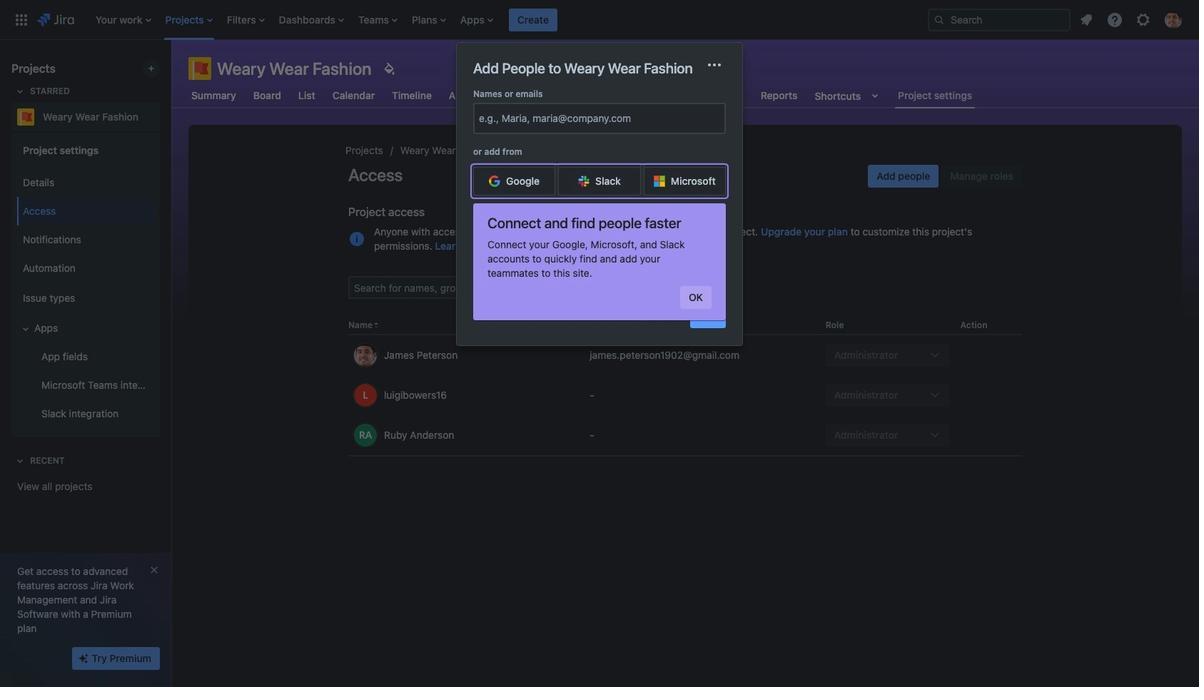 Task type: vqa. For each thing, say whether or not it's contained in the screenshot.
Expand image
yes



Task type: locate. For each thing, give the bounding box(es) containing it.
2 list item from the left
[[161, 0, 217, 40]]

search image
[[934, 14, 946, 25]]

0 horizontal spatial list
[[88, 0, 917, 40]]

8 list item from the left
[[509, 0, 558, 40]]

None search field
[[928, 8, 1071, 31]]

banner
[[0, 0, 1200, 40]]

6 list item from the left
[[408, 0, 450, 40]]

primary element
[[9, 0, 917, 40]]

tab list
[[180, 83, 984, 109]]

group
[[14, 131, 154, 437], [14, 164, 154, 433], [869, 165, 1023, 188]]

1 horizontal spatial list
[[1074, 7, 1191, 32]]

Search field
[[928, 8, 1071, 31]]

jira image
[[37, 11, 74, 28], [37, 11, 74, 28]]

3 list item from the left
[[223, 0, 269, 40]]

4 list item from the left
[[275, 0, 349, 40]]

collapse starred projects image
[[11, 83, 29, 100]]

list
[[88, 0, 917, 40], [1074, 7, 1191, 32]]

5 list item from the left
[[354, 0, 402, 40]]

list item
[[91, 0, 155, 40], [161, 0, 217, 40], [223, 0, 269, 40], [275, 0, 349, 40], [354, 0, 402, 40], [408, 0, 450, 40], [456, 0, 498, 40], [509, 0, 558, 40]]



Task type: describe. For each thing, give the bounding box(es) containing it.
Search for names, groups or email addresses text field
[[350, 278, 570, 298]]

1 list item from the left
[[91, 0, 155, 40]]

close premium upgrade banner image
[[149, 565, 160, 576]]

people and their roles element
[[348, 316, 1023, 457]]

project access image
[[348, 231, 366, 248]]

collapse recent projects image
[[11, 453, 29, 470]]

7 list item from the left
[[456, 0, 498, 40]]

expand image
[[17, 321, 34, 338]]



